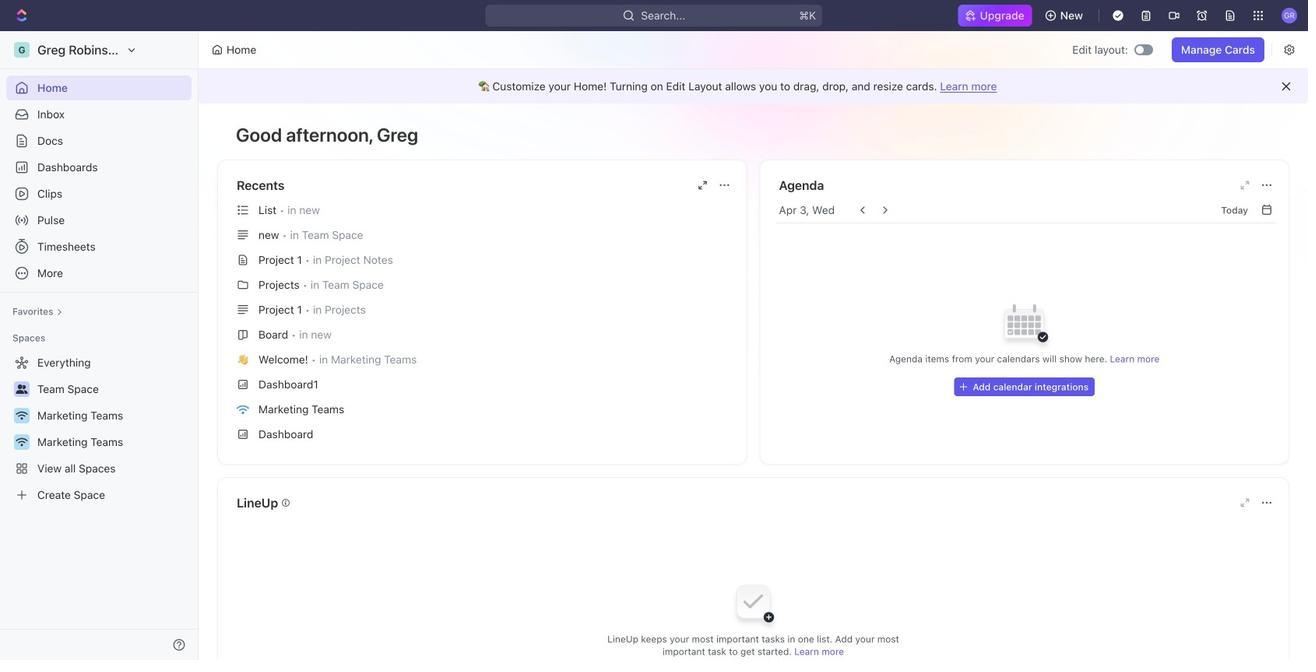 Task type: vqa. For each thing, say whether or not it's contained in the screenshot.
user group icon
yes



Task type: describe. For each thing, give the bounding box(es) containing it.
tree inside sidebar "navigation"
[[6, 351, 192, 508]]

wifi image
[[237, 405, 249, 415]]

1 wifi image from the top
[[16, 411, 28, 421]]

greg robinson's workspace, , element
[[14, 42, 30, 58]]

sidebar navigation
[[0, 31, 202, 661]]



Task type: locate. For each thing, give the bounding box(es) containing it.
tree
[[6, 351, 192, 508]]

user group image
[[16, 385, 28, 394]]

1 vertical spatial wifi image
[[16, 438, 28, 447]]

0 vertical spatial wifi image
[[16, 411, 28, 421]]

2 wifi image from the top
[[16, 438, 28, 447]]

alert
[[199, 69, 1309, 104]]

wifi image
[[16, 411, 28, 421], [16, 438, 28, 447]]



